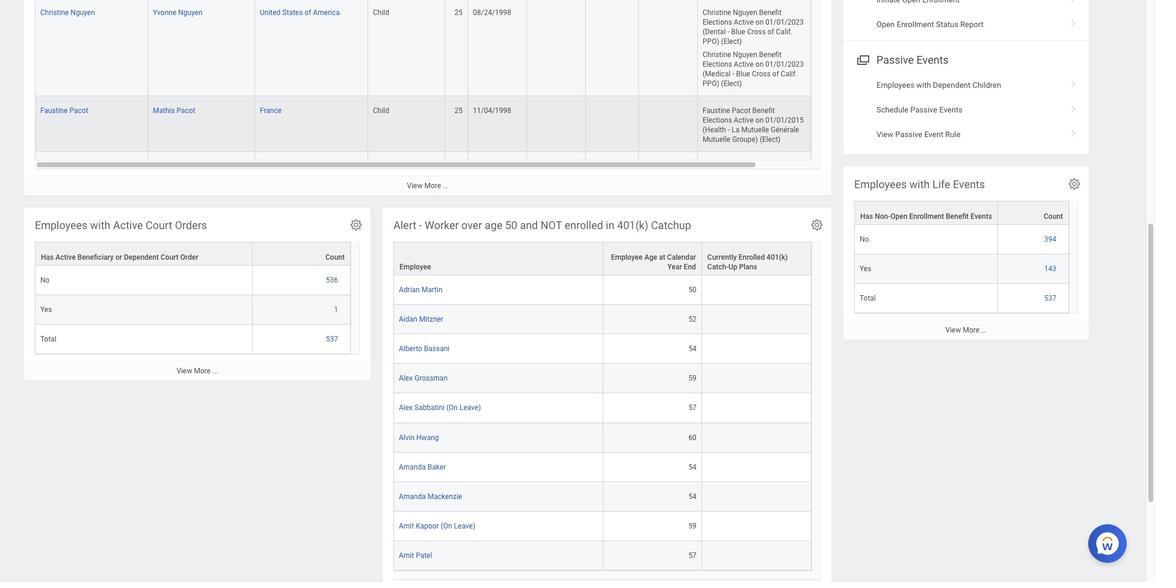Task type: locate. For each thing, give the bounding box(es) containing it.
view more ... inside employees with dependent children nearing or already age 26 element
[[407, 182, 449, 190]]

1 vertical spatial blue
[[736, 70, 750, 78]]

0 vertical spatial chevron right image
[[1066, 16, 1082, 28]]

active left beneficiary
[[55, 253, 76, 262]]

blue inside christine nguyen benefit elections active on 01/01/2023 (dental - blue cross of calif. ppo) (elect)
[[731, 27, 745, 36]]

- right (dental
[[728, 27, 730, 36]]

dependent inside has active beneficiary or dependent court order popup button
[[124, 253, 159, 262]]

christine nguyen benefit elections active on 01/01/2023 (medical - blue cross of calif. ppo) (elect)
[[703, 50, 804, 88]]

view inside employees with dependent children nearing or already age 26 element
[[407, 182, 423, 190]]

child element for united states of america
[[373, 6, 389, 17]]

with inside employees with dependent children link
[[917, 80, 931, 89]]

alex left sabbatini
[[399, 404, 413, 412]]

schedule
[[877, 105, 909, 114]]

2 elections from the top
[[703, 60, 732, 69]]

25 left 08/24/1998
[[455, 8, 463, 17]]

0 vertical spatial 54
[[689, 345, 697, 353]]

christine nguyen
[[40, 8, 95, 17]]

2 vertical spatial with
[[90, 219, 110, 232]]

employees inside 'employees with active court orders' element
[[35, 219, 87, 232]]

2 alex from the top
[[399, 404, 413, 412]]

alex grossman
[[399, 374, 448, 383]]

with up beneficiary
[[90, 219, 110, 232]]

0 horizontal spatial view more ...
[[177, 367, 218, 376]]

of
[[305, 8, 311, 17], [768, 27, 774, 36], [772, 70, 779, 78]]

has for employees with life events
[[860, 212, 873, 221]]

yes inside 'employees with active court orders' element
[[40, 306, 52, 314]]

0 vertical spatial calif.
[[776, 27, 793, 36]]

1 alex from the top
[[399, 374, 413, 383]]

faustine for faustine pacot benefit elections active on 01/01/2015 (health - la mutuelle générale mutuelle groupe) (elect)
[[703, 107, 730, 115]]

1 horizontal spatial view more ...
[[407, 182, 449, 190]]

benefit down life
[[946, 212, 969, 221]]

0 vertical spatial on
[[756, 18, 764, 26]]

view more ... inside the employees with life events element
[[946, 326, 987, 335]]

2 horizontal spatial ...
[[981, 326, 987, 335]]

2 vertical spatial view more ...
[[177, 367, 218, 376]]

row
[[35, 0, 870, 96], [35, 96, 870, 152], [35, 152, 870, 293], [854, 201, 1069, 225], [854, 225, 1069, 255], [35, 242, 351, 266], [393, 242, 812, 276], [854, 255, 1069, 284], [35, 266, 351, 295], [393, 276, 812, 305], [854, 284, 1069, 314], [35, 295, 351, 325], [393, 305, 812, 335], [35, 325, 351, 354], [393, 335, 812, 364], [393, 364, 812, 394], [393, 394, 812, 423], [393, 423, 812, 453], [393, 453, 812, 482], [393, 482, 812, 512], [393, 512, 812, 541], [393, 541, 812, 571]]

yes inside the employees with life events element
[[860, 265, 871, 273]]

0 horizontal spatial 537
[[326, 335, 338, 344]]

united states of america link
[[260, 6, 340, 17]]

1 vertical spatial 537
[[326, 335, 338, 344]]

row containing alex sabbatini (on leave)
[[393, 394, 812, 423]]

alex sabbatini (on leave) link
[[399, 402, 481, 412]]

benefit for christine nguyen benefit elections active on 01/01/2023 (dental - blue cross of calif. ppo) (elect)
[[759, 8, 782, 17]]

dependent up the schedule passive events link
[[933, 80, 971, 89]]

537 button for employees with life events
[[1044, 294, 1058, 303]]

0 vertical spatial dependent
[[933, 80, 971, 89]]

benefit inside the faustine pacot benefit elections active on 01/01/2015 (health - la mutuelle générale mutuelle groupe) (elect)
[[752, 107, 775, 115]]

(on
[[446, 404, 458, 412], [441, 522, 452, 531]]

amanda mackenzie
[[399, 493, 462, 501]]

générale
[[771, 126, 799, 134]]

amanda down amanda baker
[[399, 493, 426, 501]]

0 vertical spatial amit
[[399, 522, 414, 531]]

1 vertical spatial alex
[[399, 404, 413, 412]]

cross
[[747, 27, 766, 36], [752, 70, 771, 78]]

0 vertical spatial 57
[[689, 404, 697, 412]]

faustine inside the faustine pacot benefit elections active on 01/01/2015 (health - la mutuelle générale mutuelle groupe) (elect)
[[703, 107, 730, 115]]

employees up non- at the right
[[854, 178, 907, 191]]

on up groupe)
[[756, 116, 764, 125]]

0 vertical spatial yes
[[860, 265, 871, 273]]

0 vertical spatial child element
[[373, 6, 389, 17]]

1 vertical spatial 59
[[689, 522, 697, 531]]

1 vertical spatial total
[[40, 335, 56, 344]]

count inside the employees with life events element
[[1044, 212, 1063, 221]]

0 horizontal spatial has
[[41, 253, 54, 262]]

row containing adrian martin
[[393, 276, 812, 305]]

537 down 143 button
[[1044, 294, 1057, 303]]

passive up view passive event rule at the top right
[[911, 105, 938, 114]]

list
[[844, 73, 1089, 147]]

active down christine nguyen benefit elections active on 01/01/2023 (dental - blue cross of calif. ppo) (elect)
[[734, 60, 754, 69]]

1 on from the top
[[756, 18, 764, 26]]

pacot
[[70, 107, 88, 115], [177, 107, 195, 115], [732, 107, 751, 115]]

chevron right image inside open enrollment status report link
[[1066, 16, 1082, 28]]

enrollment inside list
[[897, 20, 934, 29]]

chevron right image inside view passive event rule link
[[1066, 126, 1082, 138]]

employees with dependent children nearing or already age 26 element
[[24, 0, 870, 293]]

537 button
[[1044, 294, 1058, 303], [326, 335, 340, 344]]

chevron right image for open enrollment status report
[[1066, 0, 1082, 3]]

count button up 536
[[253, 243, 350, 265]]

currently enrolled 401(k) catch-up plans button
[[702, 243, 811, 275]]

court left orders
[[146, 219, 172, 232]]

on inside the faustine pacot benefit elections active on 01/01/2015 (health - la mutuelle générale mutuelle groupe) (elect)
[[756, 116, 764, 125]]

(elect) inside christine nguyen benefit elections active on 01/01/2023 (dental - blue cross of calif. ppo) (elect)
[[721, 37, 742, 46]]

enrollment down employees with life events at the right top
[[909, 212, 944, 221]]

alex grossman link
[[399, 372, 448, 383]]

1 vertical spatial dependent
[[124, 253, 159, 262]]

401(k) right in in the top right of the page
[[617, 219, 648, 232]]

0 vertical spatial view more ... link
[[24, 176, 832, 196]]

1 vertical spatial passive
[[911, 105, 938, 114]]

america
[[313, 8, 340, 17]]

of right states
[[305, 8, 311, 17]]

blue right (dental
[[731, 27, 745, 36]]

blue inside christine nguyen benefit elections active on 01/01/2023 (medical - blue cross of calif. ppo) (elect)
[[736, 70, 750, 78]]

chevron right image inside employees with dependent children link
[[1066, 76, 1082, 88]]

2 vertical spatial of
[[772, 70, 779, 78]]

0 vertical spatial total
[[860, 294, 876, 303]]

alert
[[393, 219, 416, 232]]

143 button
[[1044, 264, 1058, 274]]

537 button for employees with active court orders
[[326, 335, 340, 344]]

2 chevron right image from the top
[[1066, 101, 1082, 113]]

537 button inside 'employees with active court orders' element
[[326, 335, 340, 344]]

active up la
[[734, 116, 754, 125]]

1 horizontal spatial no
[[860, 235, 869, 244]]

elections inside the faustine pacot benefit elections active on 01/01/2015 (health - la mutuelle générale mutuelle groupe) (elect)
[[703, 116, 732, 125]]

total
[[860, 294, 876, 303], [40, 335, 56, 344]]

(on inside alex sabbatini (on leave) link
[[446, 404, 458, 412]]

non-
[[875, 212, 891, 221]]

with for life
[[910, 178, 930, 191]]

currently
[[707, 253, 737, 262]]

la
[[732, 126, 740, 134]]

0 vertical spatial 401(k)
[[617, 219, 648, 232]]

plans
[[739, 263, 757, 271]]

nguyen inside christine nguyen benefit elections active on 01/01/2023 (dental - blue cross of calif. ppo) (elect)
[[733, 8, 757, 17]]

view more ... for employees with active court orders
[[177, 367, 218, 376]]

1 vertical spatial child
[[373, 107, 389, 115]]

1 vertical spatial court
[[161, 253, 179, 262]]

1 vertical spatial elections
[[703, 60, 732, 69]]

no inside 'employees with active court orders' element
[[40, 276, 50, 285]]

view for employees with active court orders view more ... link
[[177, 367, 192, 376]]

mutuelle up groupe)
[[741, 126, 769, 134]]

employee for employee age at calendar year end
[[611, 253, 643, 262]]

pacot for faustine pacot benefit elections active on 01/01/2015 (health - la mutuelle générale mutuelle groupe) (elect)
[[732, 107, 751, 115]]

benefit inside christine nguyen benefit elections active on 01/01/2023 (medical - blue cross of calif. ppo) (elect)
[[759, 50, 782, 59]]

leave) right sabbatini
[[460, 404, 481, 412]]

view inside 'employees with active court orders' element
[[177, 367, 192, 376]]

has non-open enrollment benefit events
[[860, 212, 992, 221]]

- right (medical on the top of page
[[732, 70, 734, 78]]

537 for employees with life events
[[1044, 294, 1057, 303]]

employees inside the employees with life events element
[[854, 178, 907, 191]]

1 horizontal spatial 537
[[1044, 294, 1057, 303]]

blue right (medical on the top of page
[[736, 70, 750, 78]]

of inside christine nguyen benefit elections active on 01/01/2023 (medical - blue cross of calif. ppo) (elect)
[[772, 70, 779, 78]]

yes for employees with life events
[[860, 265, 871, 273]]

of up 01/01/2015
[[772, 70, 779, 78]]

amanda
[[399, 463, 426, 471], [399, 493, 426, 501]]

has left non- at the right
[[860, 212, 873, 221]]

amit for amit kapoor (on leave)
[[399, 522, 414, 531]]

1 horizontal spatial yes
[[860, 265, 871, 273]]

elections up (dental
[[703, 18, 732, 26]]

leave) inside alex sabbatini (on leave) link
[[460, 404, 481, 412]]

1 vertical spatial of
[[768, 27, 774, 36]]

(elect) for (medical
[[721, 79, 742, 88]]

of up christine nguyen benefit elections active on 01/01/2023 (medical - blue cross of calif. ppo) (elect) element
[[768, 27, 774, 36]]

1 vertical spatial chevron right image
[[1066, 101, 1082, 113]]

alex
[[399, 374, 413, 383], [399, 404, 413, 412]]

537 button down 143 button
[[1044, 294, 1058, 303]]

401(k) inside currently enrolled 401(k) catch-up plans
[[767, 253, 788, 262]]

chevron right image for schedule passive events
[[1066, 101, 1082, 113]]

elections inside christine nguyen benefit elections active on 01/01/2023 (medical - blue cross of calif. ppo) (elect)
[[703, 60, 732, 69]]

amit left patel
[[399, 552, 414, 560]]

1 vertical spatial amit
[[399, 552, 414, 560]]

open enrollment status report list
[[844, 0, 1089, 37]]

3 pacot from the left
[[732, 107, 751, 115]]

(on for kapoor
[[441, 522, 452, 531]]

1 child from the top
[[373, 8, 389, 17]]

(on inside amit kapoor (on leave) link
[[441, 522, 452, 531]]

1 vertical spatial chevron right image
[[1066, 76, 1082, 88]]

0 vertical spatial chevron right image
[[1066, 0, 1082, 3]]

view more ... inside 'employees with active court orders' element
[[177, 367, 218, 376]]

50
[[505, 219, 517, 232], [689, 286, 697, 294]]

1 vertical spatial yes
[[40, 306, 52, 314]]

-
[[728, 27, 730, 36], [732, 70, 734, 78], [728, 126, 730, 134], [419, 219, 422, 232]]

amit kapoor (on leave)
[[399, 522, 475, 531]]

(elect)
[[721, 37, 742, 46], [721, 79, 742, 88], [760, 136, 781, 144]]

calif. inside christine nguyen benefit elections active on 01/01/2023 (medical - blue cross of calif. ppo) (elect)
[[781, 70, 797, 78]]

0 vertical spatial employee
[[611, 253, 643, 262]]

1 chevron right image from the top
[[1066, 0, 1082, 3]]

1 amit from the top
[[399, 522, 414, 531]]

1 vertical spatial view more ... link
[[844, 320, 1089, 340]]

59 for amit kapoor (on leave)
[[689, 522, 697, 531]]

calif. up 01/01/2015
[[781, 70, 797, 78]]

57
[[689, 404, 697, 412], [689, 552, 697, 560]]

open
[[877, 20, 895, 29], [891, 212, 908, 221]]

court
[[146, 219, 172, 232], [161, 253, 179, 262]]

537 button inside the employees with life events element
[[1044, 294, 1058, 303]]

faustine
[[40, 107, 68, 115], [703, 107, 730, 115]]

row containing alberto bassani
[[393, 335, 812, 364]]

0 horizontal spatial more
[[194, 367, 211, 376]]

2 59 from the top
[[689, 522, 697, 531]]

2 vertical spatial ...
[[212, 367, 218, 376]]

alex for alex sabbatini (on leave)
[[399, 404, 413, 412]]

alvin hwang link
[[399, 431, 439, 442]]

1 horizontal spatial dependent
[[933, 80, 971, 89]]

01/01/2023 inside christine nguyen benefit elections active on 01/01/2023 (medical - blue cross of calif. ppo) (elect)
[[765, 60, 804, 69]]

(elect) down (medical on the top of page
[[721, 79, 742, 88]]

child element
[[373, 6, 389, 17], [373, 104, 389, 115]]

alert - worker over age 50 and not enrolled in 401(k) catchup
[[393, 219, 691, 232]]

on up christine nguyen benefit elections active on 01/01/2023 (medical - blue cross of calif. ppo) (elect) element
[[756, 18, 764, 26]]

with left life
[[910, 178, 930, 191]]

0 horizontal spatial pacot
[[70, 107, 88, 115]]

catch-
[[707, 263, 729, 271]]

christine inside christine nguyen benefit elections active on 01/01/2023 (dental - blue cross of calif. ppo) (elect)
[[703, 8, 731, 17]]

benefit up christine nguyen benefit elections active on 01/01/2023 (medical - blue cross of calif. ppo) (elect) element
[[759, 8, 782, 17]]

cell
[[527, 0, 586, 96], [586, 0, 639, 96], [639, 0, 698, 96], [811, 0, 870, 96], [527, 96, 586, 152], [586, 96, 639, 152], [639, 96, 698, 152], [811, 96, 870, 152], [35, 152, 148, 293], [148, 152, 255, 293], [255, 152, 368, 293], [368, 152, 445, 293], [445, 152, 468, 293], [468, 152, 527, 293], [527, 152, 586, 293], [586, 152, 639, 293], [639, 152, 698, 293], [698, 152, 811, 293], [811, 152, 870, 293], [702, 276, 812, 305], [702, 305, 812, 335], [702, 335, 812, 364], [702, 364, 812, 394], [702, 394, 812, 423], [702, 423, 812, 453], [702, 453, 812, 482], [702, 482, 812, 512], [702, 512, 812, 541], [702, 541, 812, 571]]

1 01/01/2023 from the top
[[765, 18, 804, 26]]

with
[[917, 80, 931, 89], [910, 178, 930, 191], [90, 219, 110, 232]]

3 54 from the top
[[689, 493, 697, 501]]

active inside the faustine pacot benefit elections active on 01/01/2015 (health - la mutuelle générale mutuelle groupe) (elect)
[[734, 116, 754, 125]]

0 horizontal spatial count button
[[253, 243, 350, 265]]

0 vertical spatial elections
[[703, 18, 732, 26]]

0 vertical spatial 537 button
[[1044, 294, 1058, 303]]

0 vertical spatial (on
[[446, 404, 458, 412]]

employees with life events
[[854, 178, 985, 191]]

1 horizontal spatial ...
[[443, 182, 449, 190]]

benefit
[[759, 8, 782, 17], [759, 50, 782, 59], [752, 107, 775, 115], [946, 212, 969, 221]]

age
[[645, 253, 657, 262]]

open down employees with life events at the right top
[[891, 212, 908, 221]]

... for employees with active court orders
[[212, 367, 218, 376]]

1 vertical spatial no
[[40, 276, 50, 285]]

benefit up 01/01/2015
[[752, 107, 775, 115]]

1 vertical spatial view more ...
[[946, 326, 987, 335]]

enrollment left status
[[897, 20, 934, 29]]

cross inside christine nguyen benefit elections active on 01/01/2023 (medical - blue cross of calif. ppo) (elect)
[[752, 70, 771, 78]]

(elect) for (dental
[[721, 37, 742, 46]]

active inside christine nguyen benefit elections active on 01/01/2023 (dental - blue cross of calif. ppo) (elect)
[[734, 18, 754, 26]]

1 54 from the top
[[689, 345, 697, 353]]

groupe)
[[732, 136, 758, 144]]

faustine pacot link
[[40, 104, 88, 115]]

alvin hwang
[[399, 434, 439, 442]]

2 amanda from the top
[[399, 493, 426, 501]]

(elect) down générale
[[760, 136, 781, 144]]

elections up (health
[[703, 116, 732, 125]]

3 elections from the top
[[703, 116, 732, 125]]

(health
[[703, 126, 726, 134]]

(elect) inside the faustine pacot benefit elections active on 01/01/2015 (health - la mutuelle générale mutuelle groupe) (elect)
[[760, 136, 781, 144]]

faustine pacot benefit elections active on 01/01/2015 (health - la mutuelle générale  mutuelle groupe) (elect) element
[[703, 104, 804, 144]]

1 chevron right image from the top
[[1066, 16, 1082, 28]]

- left la
[[728, 126, 730, 134]]

aidan
[[399, 315, 417, 324]]

benefit for faustine pacot benefit elections active on 01/01/2015 (health - la mutuelle générale mutuelle groupe) (elect)
[[752, 107, 775, 115]]

0 horizontal spatial mutuelle
[[703, 136, 731, 144]]

0 vertical spatial cross
[[747, 27, 766, 36]]

57 for row containing alex sabbatini (on leave)
[[689, 404, 697, 412]]

total inside the employees with life events element
[[860, 294, 876, 303]]

2 vertical spatial chevron right image
[[1066, 126, 1082, 138]]

elections up (medical on the top of page
[[703, 60, 732, 69]]

52
[[689, 315, 697, 324]]

christine
[[40, 8, 69, 17], [703, 8, 731, 17], [703, 50, 731, 59]]

benefit inside christine nguyen benefit elections active on 01/01/2023 (dental - blue cross of calif. ppo) (elect)
[[759, 8, 782, 17]]

0 vertical spatial view more ...
[[407, 182, 449, 190]]

with inside the employees with life events element
[[910, 178, 930, 191]]

chevron right image
[[1066, 16, 1082, 28], [1066, 101, 1082, 113]]

calif. up christine nguyen benefit elections active on 01/01/2023 (medical - blue cross of calif. ppo) (elect) element
[[776, 27, 793, 36]]

open inside list
[[877, 20, 895, 29]]

1 vertical spatial 54
[[689, 463, 697, 471]]

1 25 from the top
[[455, 8, 463, 17]]

with up schedule passive events at the top
[[917, 80, 931, 89]]

leave) for alex sabbatini (on leave)
[[460, 404, 481, 412]]

ppo)
[[703, 37, 719, 46], [703, 79, 719, 88]]

total inside 'employees with active court orders' element
[[40, 335, 56, 344]]

1 vertical spatial enrollment
[[909, 212, 944, 221]]

employees inside employees with dependent children link
[[877, 80, 915, 89]]

calif. inside christine nguyen benefit elections active on 01/01/2023 (dental - blue cross of calif. ppo) (elect)
[[776, 27, 793, 36]]

- inside christine nguyen benefit elections active on 01/01/2023 (dental - blue cross of calif. ppo) (elect)
[[728, 27, 730, 36]]

01/01/2023
[[765, 18, 804, 26], [765, 60, 804, 69]]

1 child element from the top
[[373, 6, 389, 17]]

count button up 394 at top
[[998, 202, 1069, 224]]

537 for employees with active court orders
[[326, 335, 338, 344]]

1 amanda from the top
[[399, 463, 426, 471]]

view more ... link
[[24, 176, 832, 196], [844, 320, 1089, 340], [24, 361, 371, 381]]

united
[[260, 8, 281, 17]]

view passive event rule link
[[844, 122, 1089, 147]]

total for employees with life events
[[860, 294, 876, 303]]

view more ... link for employees with life events
[[844, 320, 1089, 340]]

alex for alex grossman
[[399, 374, 413, 383]]

50 right age
[[505, 219, 517, 232]]

on down christine nguyen benefit elections active on 01/01/2023 (dental - blue cross of calif. ppo) (elect)
[[756, 60, 764, 69]]

0 horizontal spatial employee
[[400, 263, 431, 271]]

1 57 from the top
[[689, 404, 697, 412]]

1 faustine from the left
[[40, 107, 68, 115]]

1 vertical spatial child element
[[373, 104, 389, 115]]

0 vertical spatial 01/01/2023
[[765, 18, 804, 26]]

0 vertical spatial ppo)
[[703, 37, 719, 46]]

count
[[1044, 212, 1063, 221], [326, 253, 345, 262]]

ppo) inside christine nguyen benefit elections active on 01/01/2023 (medical - blue cross of calif. ppo) (elect)
[[703, 79, 719, 88]]

401(k) right enrolled
[[767, 253, 788, 262]]

christine inside christine nguyen benefit elections active on 01/01/2023 (medical - blue cross of calif. ppo) (elect)
[[703, 50, 731, 59]]

2 pacot from the left
[[177, 107, 195, 115]]

leave) down mackenzie
[[454, 522, 475, 531]]

open up the passive events
[[877, 20, 895, 29]]

mathis
[[153, 107, 175, 115]]

cross for (medical
[[752, 70, 771, 78]]

no inside the employees with life events element
[[860, 235, 869, 244]]

open enrollment status report
[[877, 20, 984, 29]]

- for (dental
[[728, 27, 730, 36]]

chevron right image inside open enrollment status report list
[[1066, 0, 1082, 3]]

... inside employees with dependent children nearing or already age 26 element
[[443, 182, 449, 190]]

more inside the employees with life events element
[[963, 326, 980, 335]]

1 vertical spatial employee
[[400, 263, 431, 271]]

alvin
[[399, 434, 415, 442]]

1 horizontal spatial employee
[[611, 253, 643, 262]]

cross up christine nguyen benefit elections active on 01/01/2023 (medical - blue cross of calif. ppo) (elect) element
[[747, 27, 766, 36]]

1 vertical spatial 57
[[689, 552, 697, 560]]

0 vertical spatial child
[[373, 8, 389, 17]]

life
[[933, 178, 950, 191]]

child element for france
[[373, 104, 389, 115]]

with inside 'employees with active court orders' element
[[90, 219, 110, 232]]

employee age at calendar year end
[[611, 253, 696, 271]]

employees up beneficiary
[[35, 219, 87, 232]]

passive right menu group icon
[[877, 54, 914, 66]]

christine for christine nguyen benefit elections active on 01/01/2023 (dental - blue cross of calif. ppo) (elect)
[[703, 8, 731, 17]]

...
[[443, 182, 449, 190], [981, 326, 987, 335], [212, 367, 218, 376]]

1 vertical spatial (elect)
[[721, 79, 742, 88]]

on for (dental
[[756, 18, 764, 26]]

2 amit from the top
[[399, 552, 414, 560]]

0 vertical spatial of
[[305, 8, 311, 17]]

25 left 11/04/1998
[[455, 107, 463, 115]]

... inside the employees with life events element
[[981, 326, 987, 335]]

chevron right image inside the schedule passive events link
[[1066, 101, 1082, 113]]

pacot for mathis pacot
[[177, 107, 195, 115]]

2 ppo) from the top
[[703, 79, 719, 88]]

(elect) inside christine nguyen benefit elections active on 01/01/2023 (medical - blue cross of calif. ppo) (elect)
[[721, 79, 742, 88]]

1 pacot from the left
[[70, 107, 88, 115]]

employees up schedule
[[877, 80, 915, 89]]

1 horizontal spatial faustine
[[703, 107, 730, 115]]

count button
[[998, 202, 1069, 224], [253, 243, 350, 265]]

passive events
[[877, 54, 949, 66]]

57 for row containing amit patel
[[689, 552, 697, 560]]

(on right sabbatini
[[446, 404, 458, 412]]

active for (health
[[734, 116, 754, 125]]

elections inside christine nguyen benefit elections active on 01/01/2023 (dental - blue cross of calif. ppo) (elect)
[[703, 18, 732, 26]]

of inside christine nguyen benefit elections active on 01/01/2023 (dental - blue cross of calif. ppo) (elect)
[[768, 27, 774, 36]]

1 vertical spatial count
[[326, 253, 345, 262]]

537 down 1
[[326, 335, 338, 344]]

0 horizontal spatial dependent
[[124, 253, 159, 262]]

view inside the employees with life events element
[[946, 326, 961, 335]]

active for (dental
[[734, 18, 754, 26]]

ppo) down (medical on the top of page
[[703, 79, 719, 88]]

- inside the faustine pacot benefit elections active on 01/01/2015 (health - la mutuelle générale mutuelle groupe) (elect)
[[728, 126, 730, 134]]

row containing aidan mitzner
[[393, 305, 812, 335]]

1 vertical spatial open
[[891, 212, 908, 221]]

0 vertical spatial amanda
[[399, 463, 426, 471]]

0 horizontal spatial yes
[[40, 306, 52, 314]]

1 vertical spatial 537 button
[[326, 335, 340, 344]]

employees with active court orders element
[[24, 208, 371, 381]]

on inside christine nguyen benefit elections active on 01/01/2023 (medical - blue cross of calif. ppo) (elect)
[[756, 60, 764, 69]]

2 01/01/2023 from the top
[[765, 60, 804, 69]]

1 horizontal spatial 50
[[689, 286, 697, 294]]

0 horizontal spatial 537 button
[[326, 335, 340, 344]]

2 horizontal spatial pacot
[[732, 107, 751, 115]]

more inside 'employees with active court orders' element
[[194, 367, 211, 376]]

3 chevron right image from the top
[[1066, 126, 1082, 138]]

has left beneficiary
[[41, 253, 54, 262]]

active up christine nguyen benefit elections active on 01/01/2023 (medical - blue cross of calif. ppo) (elect) element
[[734, 18, 754, 26]]

christine nguyen benefit elections active on 01/01/2023 (dental - blue cross of calif. ppo) (elect) element
[[703, 6, 804, 46]]

1 vertical spatial 25
[[455, 107, 463, 115]]

alex left grossman
[[399, 374, 413, 383]]

2 vertical spatial elections
[[703, 116, 732, 125]]

2 faustine from the left
[[703, 107, 730, 115]]

nguyen
[[71, 8, 95, 17], [178, 8, 203, 17], [733, 8, 757, 17], [733, 50, 757, 59]]

leave) for amit kapoor (on leave)
[[454, 522, 475, 531]]

1 vertical spatial 50
[[689, 286, 697, 294]]

cross inside christine nguyen benefit elections active on 01/01/2023 (dental - blue cross of calif. ppo) (elect)
[[747, 27, 766, 36]]

items selected list
[[703, 6, 806, 89]]

row containing amanda mackenzie
[[393, 482, 812, 512]]

2 child element from the top
[[373, 104, 389, 115]]

enrollment inside popup button
[[909, 212, 944, 221]]

count button for employees with active court orders
[[253, 243, 350, 265]]

court left order
[[161, 253, 179, 262]]

... inside 'employees with active court orders' element
[[212, 367, 218, 376]]

01/01/2023 up christine nguyen benefit elections active on 01/01/2023 (medical - blue cross of calif. ppo) (elect) element
[[765, 18, 804, 26]]

11/04/1998
[[473, 107, 511, 115]]

has inside 'employees with active court orders' element
[[41, 253, 54, 262]]

with for dependent
[[917, 80, 931, 89]]

54 for amanda baker
[[689, 463, 697, 471]]

2 vertical spatial more
[[194, 367, 211, 376]]

active inside christine nguyen benefit elections active on 01/01/2023 (medical - blue cross of calif. ppo) (elect)
[[734, 60, 754, 69]]

1 vertical spatial has
[[41, 253, 54, 262]]

2 57 from the top
[[689, 552, 697, 560]]

1 ppo) from the top
[[703, 37, 719, 46]]

01/01/2023 inside christine nguyen benefit elections active on 01/01/2023 (dental - blue cross of calif. ppo) (elect)
[[765, 18, 804, 26]]

59 for alex grossman
[[689, 374, 697, 383]]

2 54 from the top
[[689, 463, 697, 471]]

leave) inside amit kapoor (on leave) link
[[454, 522, 475, 531]]

amanda baker
[[399, 463, 446, 471]]

1 horizontal spatial 401(k)
[[767, 253, 788, 262]]

blue for (medical
[[736, 70, 750, 78]]

employee left age
[[611, 253, 643, 262]]

2 child from the top
[[373, 107, 389, 115]]

2 chevron right image from the top
[[1066, 76, 1082, 88]]

view for view more ... link to the top
[[407, 182, 423, 190]]

passive left event
[[895, 130, 922, 139]]

nguyen inside 'link'
[[178, 8, 203, 17]]

benefit down christine nguyen benefit elections active on 01/01/2023 (dental - blue cross of calif. ppo) (elect)
[[759, 50, 782, 59]]

0 vertical spatial with
[[917, 80, 931, 89]]

01/01/2023 down christine nguyen benefit elections active on 01/01/2023 (dental - blue cross of calif. ppo) (elect)
[[765, 60, 804, 69]]

nguyen for christine nguyen benefit elections active on 01/01/2023 (medical - blue cross of calif. ppo) (elect)
[[733, 50, 757, 59]]

- for (health
[[728, 126, 730, 134]]

employee up adrian martin link
[[400, 263, 431, 271]]

2 vertical spatial view more ... link
[[24, 361, 371, 381]]

1 vertical spatial calif.
[[781, 70, 797, 78]]

elections for (medical
[[703, 60, 732, 69]]

ppo) down (dental
[[703, 37, 719, 46]]

count up 394 button
[[1044, 212, 1063, 221]]

christine nguyen benefit elections active on 01/01/2023 (dental - blue cross of calif. ppo) (elect)
[[703, 8, 804, 46]]

3 on from the top
[[756, 116, 764, 125]]

1 horizontal spatial 537 button
[[1044, 294, 1058, 303]]

nguyen for yvonne nguyen
[[178, 8, 203, 17]]

christine for christine nguyen
[[40, 8, 69, 17]]

count inside 'employees with active court orders' element
[[326, 253, 345, 262]]

no
[[860, 235, 869, 244], [40, 276, 50, 285]]

cross right (medical on the top of page
[[752, 70, 771, 78]]

on inside christine nguyen benefit elections active on 01/01/2023 (dental - blue cross of calif. ppo) (elect)
[[756, 18, 764, 26]]

(on right kapoor
[[441, 522, 452, 531]]

1 horizontal spatial more
[[424, 182, 441, 190]]

christine nguyen link
[[40, 6, 95, 17]]

yes
[[860, 265, 871, 273], [40, 306, 52, 314]]

amit left kapoor
[[399, 522, 414, 531]]

employee inside the employee age at calendar year end
[[611, 253, 643, 262]]

- inside christine nguyen benefit elections active on 01/01/2023 (medical - blue cross of calif. ppo) (elect)
[[732, 70, 734, 78]]

0 vertical spatial enrollment
[[897, 20, 934, 29]]

537 inside 'employees with active court orders' element
[[326, 335, 338, 344]]

mutuelle down (health
[[703, 136, 731, 144]]

report
[[960, 20, 984, 29]]

537 inside the employees with life events element
[[1044, 294, 1057, 303]]

50 down "end"
[[689, 286, 697, 294]]

alert - worker over age 50 and not enrolled in 401(k) catchup element
[[383, 208, 832, 582]]

has active beneficiary or dependent court order button
[[35, 243, 252, 265]]

chevron right image for open enrollment status report
[[1066, 16, 1082, 28]]

nguyen inside christine nguyen benefit elections active on 01/01/2023 (medical - blue cross of calif. ppo) (elect)
[[733, 50, 757, 59]]

count up the 536 button
[[326, 253, 345, 262]]

2 25 from the top
[[455, 107, 463, 115]]

active up has active beneficiary or dependent court order popup button
[[113, 219, 143, 232]]

2 vertical spatial passive
[[895, 130, 922, 139]]

more for employees with active court orders
[[194, 367, 211, 376]]

(elect) down (dental
[[721, 37, 742, 46]]

01/01/2023 for christine nguyen benefit elections active on 01/01/2023 (dental - blue cross of calif. ppo) (elect)
[[765, 18, 804, 26]]

row containing alex grossman
[[393, 364, 812, 394]]

537 button down 1
[[326, 335, 340, 344]]

row containing amit kapoor (on leave)
[[393, 512, 812, 541]]

open inside popup button
[[891, 212, 908, 221]]

dependent right or
[[124, 253, 159, 262]]

has inside the employees with life events element
[[860, 212, 873, 221]]

1 vertical spatial ppo)
[[703, 79, 719, 88]]

0 vertical spatial mutuelle
[[741, 126, 769, 134]]

1 vertical spatial employees
[[854, 178, 907, 191]]

chevron right image
[[1066, 0, 1082, 3], [1066, 76, 1082, 88], [1066, 126, 1082, 138]]

ppo) for christine nguyen benefit elections active on 01/01/2023 (dental - blue cross of calif. ppo) (elect)
[[703, 37, 719, 46]]

1 vertical spatial more
[[963, 326, 980, 335]]

of inside the "united states of america" link
[[305, 8, 311, 17]]

ppo) inside christine nguyen benefit elections active on 01/01/2023 (dental - blue cross of calif. ppo) (elect)
[[703, 37, 719, 46]]

employee for employee
[[400, 263, 431, 271]]

0 horizontal spatial total
[[40, 335, 56, 344]]

count for employees with active court orders
[[326, 253, 345, 262]]

amanda left baker
[[399, 463, 426, 471]]

1 59 from the top
[[689, 374, 697, 383]]

394
[[1044, 235, 1057, 244]]

1 vertical spatial cross
[[752, 70, 771, 78]]

2 on from the top
[[756, 60, 764, 69]]

pacot inside the faustine pacot benefit elections active on 01/01/2015 (health - la mutuelle générale mutuelle groupe) (elect)
[[732, 107, 751, 115]]

2 horizontal spatial more
[[963, 326, 980, 335]]

more
[[424, 182, 441, 190], [963, 326, 980, 335], [194, 367, 211, 376]]

1 elections from the top
[[703, 18, 732, 26]]

sabbatini
[[415, 404, 445, 412]]



Task type: vqa. For each thing, say whether or not it's contained in the screenshot.


Task type: describe. For each thing, give the bounding box(es) containing it.
(dental
[[703, 27, 726, 36]]

cross for (dental
[[747, 27, 766, 36]]

chevron right image for schedule passive events
[[1066, 76, 1082, 88]]

faustine for faustine pacot
[[40, 107, 68, 115]]

elections for (dental
[[703, 18, 732, 26]]

row containing amanda baker
[[393, 453, 812, 482]]

amanda baker link
[[399, 461, 446, 471]]

01/01/2023 for christine nguyen benefit elections active on 01/01/2023 (medical - blue cross of calif. ppo) (elect)
[[765, 60, 804, 69]]

children
[[973, 80, 1001, 89]]

aidan mitzner
[[399, 315, 443, 324]]

adrian martin link
[[399, 283, 443, 294]]

adrian martin
[[399, 286, 443, 294]]

events inside the schedule passive events link
[[939, 105, 963, 114]]

54 for alberto bassani
[[689, 345, 697, 353]]

catchup
[[651, 219, 691, 232]]

status
[[936, 20, 959, 29]]

faustine pacot benefit elections active on 01/01/2015 (health - la mutuelle générale mutuelle groupe) (elect)
[[703, 107, 804, 144]]

1
[[334, 306, 338, 314]]

yvonne nguyen link
[[153, 6, 203, 17]]

faustine pacot
[[40, 107, 88, 115]]

employee age at calendar year end button
[[604, 243, 701, 275]]

no for employees with life events
[[860, 235, 869, 244]]

yvonne nguyen
[[153, 8, 203, 17]]

0 vertical spatial court
[[146, 219, 172, 232]]

ppo) for christine nguyen benefit elections active on 01/01/2023 (medical - blue cross of calif. ppo) (elect)
[[703, 79, 719, 88]]

amit for amit patel
[[399, 552, 414, 560]]

list containing employees with dependent children
[[844, 73, 1089, 147]]

- right alert
[[419, 219, 422, 232]]

... for employees with life events
[[981, 326, 987, 335]]

alberto bassani link
[[399, 343, 450, 353]]

calif. for christine nguyen benefit elections active on 01/01/2023 (medical - blue cross of calif. ppo) (elect)
[[781, 70, 797, 78]]

rule
[[945, 130, 961, 139]]

elections for (health
[[703, 116, 732, 125]]

536 button
[[326, 276, 340, 285]]

employees for employees with life events
[[854, 178, 907, 191]]

child for united states of america
[[373, 8, 389, 17]]

mathis pacot link
[[153, 104, 195, 115]]

enrolled
[[739, 253, 765, 262]]

christine for christine nguyen benefit elections active on 01/01/2023 (medical - blue cross of calif. ppo) (elect)
[[703, 50, 731, 59]]

united states of america
[[260, 8, 340, 17]]

employees with active court orders
[[35, 219, 207, 232]]

more for employees with life events
[[963, 326, 980, 335]]

143
[[1044, 265, 1057, 273]]

count button for employees with life events
[[998, 202, 1069, 224]]

08/24/1998
[[473, 8, 511, 17]]

amit patel link
[[399, 549, 432, 560]]

on for (medical
[[756, 60, 764, 69]]

pacot for faustine pacot
[[70, 107, 88, 115]]

beneficiary
[[77, 253, 114, 262]]

view more ... link for employees with active court orders
[[24, 361, 371, 381]]

total for employees with active court orders
[[40, 335, 56, 344]]

passive for view
[[895, 130, 922, 139]]

schedule passive events
[[877, 105, 963, 114]]

france
[[260, 107, 282, 115]]

yes for employees with active court orders
[[40, 306, 52, 314]]

configure employees with active court orders image
[[350, 218, 363, 232]]

1 vertical spatial mutuelle
[[703, 136, 731, 144]]

row containing has active beneficiary or dependent court order
[[35, 242, 351, 266]]

event
[[924, 130, 944, 139]]

grossman
[[415, 374, 448, 383]]

(elect) for (health
[[760, 136, 781, 144]]

active inside popup button
[[55, 253, 76, 262]]

row containing amit patel
[[393, 541, 812, 571]]

configure employees with life events image
[[1068, 177, 1081, 191]]

alberto
[[399, 345, 422, 353]]

amanda for amanda mackenzie
[[399, 493, 426, 501]]

amanda mackenzie link
[[399, 490, 462, 501]]

schedule passive events link
[[844, 97, 1089, 122]]

events inside has non-open enrollment benefit events popup button
[[971, 212, 992, 221]]

count for employees with life events
[[1044, 212, 1063, 221]]

up
[[729, 263, 737, 271]]

or
[[115, 253, 122, 262]]

enrolled
[[565, 219, 603, 232]]

and
[[520, 219, 538, 232]]

employees for employees with dependent children
[[877, 80, 915, 89]]

baker
[[428, 463, 446, 471]]

25 for 11/04/1998
[[455, 107, 463, 115]]

nguyen for christine nguyen benefit elections active on 01/01/2023 (dental - blue cross of calif. ppo) (elect)
[[733, 8, 757, 17]]

currently enrolled 401(k) catch-up plans
[[707, 253, 788, 271]]

orders
[[175, 219, 207, 232]]

aidan mitzner link
[[399, 313, 443, 324]]

mackenzie
[[428, 493, 462, 501]]

mitzner
[[419, 315, 443, 324]]

536
[[326, 276, 338, 285]]

over
[[461, 219, 482, 232]]

calendar
[[667, 253, 696, 262]]

amit patel
[[399, 552, 432, 560]]

0 horizontal spatial 401(k)
[[617, 219, 648, 232]]

not
[[541, 219, 562, 232]]

of for christine nguyen benefit elections active on 01/01/2023 (medical - blue cross of calif. ppo) (elect)
[[772, 70, 779, 78]]

martin
[[422, 286, 443, 294]]

end
[[684, 263, 696, 271]]

employee button
[[394, 243, 603, 275]]

passive for schedule
[[911, 105, 938, 114]]

view for view more ... link associated with employees with life events
[[946, 326, 961, 335]]

row containing faustine pacot
[[35, 96, 870, 152]]

25 for 08/24/1998
[[455, 8, 463, 17]]

menu group image
[[854, 51, 871, 68]]

employees with dependent children link
[[844, 73, 1089, 97]]

01/01/2015
[[765, 116, 804, 125]]

employees with life events element
[[844, 167, 1089, 340]]

patel
[[416, 552, 432, 560]]

amit kapoor (on leave) link
[[399, 520, 475, 531]]

at
[[659, 253, 665, 262]]

dependent inside employees with dependent children link
[[933, 80, 971, 89]]

alberto bassani
[[399, 345, 450, 353]]

court inside popup button
[[161, 253, 179, 262]]

configure alert - worker over age 50 and not enrolled in 401(k) catchup image
[[810, 218, 824, 232]]

row containing alvin hwang
[[393, 423, 812, 453]]

bassani
[[424, 345, 450, 353]]

states
[[282, 8, 303, 17]]

christine nguyen benefit elections active on 01/01/2023 (medical - blue cross of calif. ppo) (elect) element
[[703, 48, 804, 88]]

adrian
[[399, 286, 420, 294]]

kapoor
[[416, 522, 439, 531]]

employees for employees with active court orders
[[35, 219, 87, 232]]

0 vertical spatial passive
[[877, 54, 914, 66]]

view inside list
[[877, 130, 894, 139]]

benefit inside popup button
[[946, 212, 969, 221]]

active for (medical
[[734, 60, 754, 69]]

394 button
[[1044, 235, 1058, 244]]

nguyen for christine nguyen
[[71, 8, 95, 17]]

(medical
[[703, 70, 731, 78]]

row containing christine nguyen
[[35, 0, 870, 96]]

more inside employees with dependent children nearing or already age 26 element
[[424, 182, 441, 190]]

on for (health
[[756, 116, 764, 125]]

has non-open enrollment benefit events button
[[855, 202, 998, 224]]

1 button
[[334, 305, 340, 315]]

worker
[[425, 219, 459, 232]]

child for france
[[373, 107, 389, 115]]

order
[[180, 253, 198, 262]]

row containing has non-open enrollment benefit events
[[854, 201, 1069, 225]]

blue for (dental
[[731, 27, 745, 36]]

(on for sabbatini
[[446, 404, 458, 412]]

of for christine nguyen benefit elections active on 01/01/2023 (dental - blue cross of calif. ppo) (elect)
[[768, 27, 774, 36]]

year
[[668, 263, 682, 271]]

has for employees with active court orders
[[41, 253, 54, 262]]

0 horizontal spatial 50
[[505, 219, 517, 232]]

no for employees with active court orders
[[40, 276, 50, 285]]

in
[[606, 219, 615, 232]]

mathis pacot
[[153, 107, 195, 115]]

age
[[485, 219, 503, 232]]

row containing employee age at calendar year end
[[393, 242, 812, 276]]

- for (medical
[[732, 70, 734, 78]]

calif. for christine nguyen benefit elections active on 01/01/2023 (dental - blue cross of calif. ppo) (elect)
[[776, 27, 793, 36]]

has active beneficiary or dependent court order
[[41, 253, 198, 262]]

benefit for christine nguyen benefit elections active on 01/01/2023 (medical - blue cross of calif. ppo) (elect)
[[759, 50, 782, 59]]

amanda for amanda baker
[[399, 463, 426, 471]]

view more ... for employees with life events
[[946, 326, 987, 335]]

with for active
[[90, 219, 110, 232]]

france link
[[260, 104, 282, 115]]



